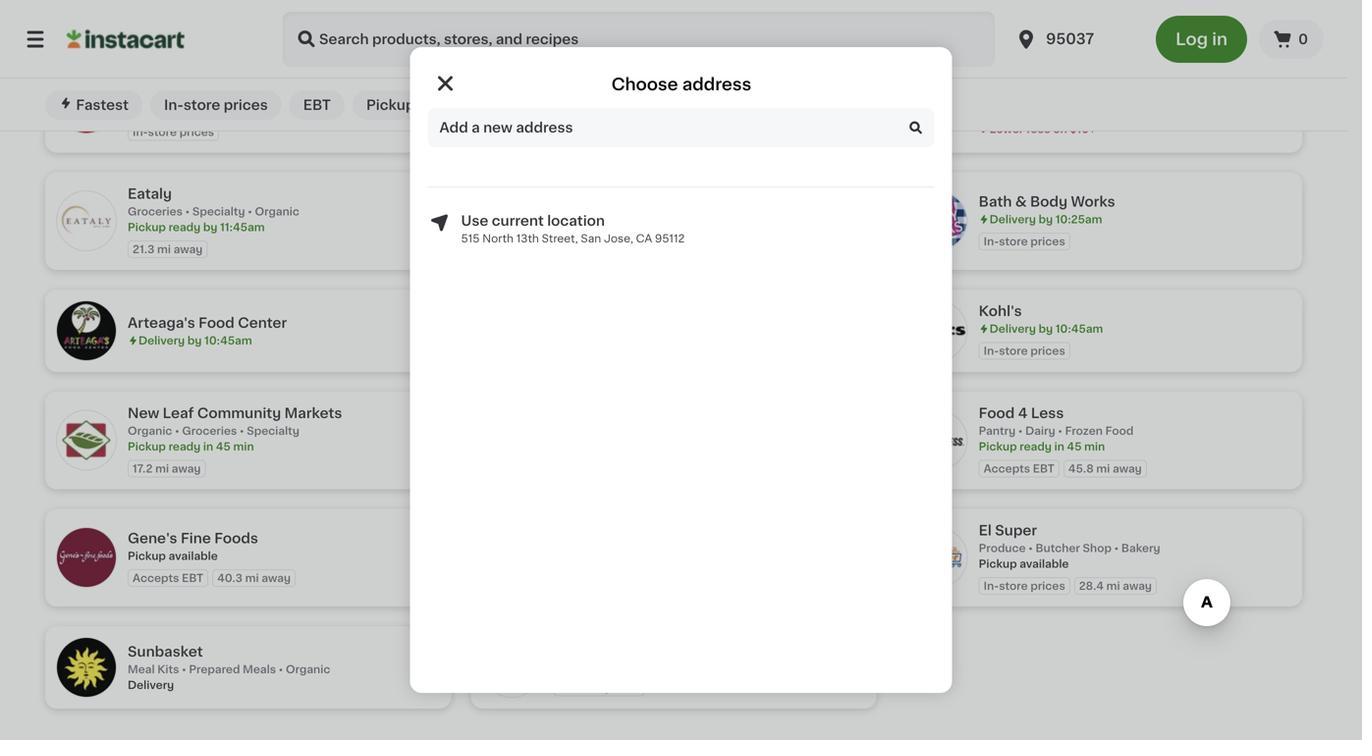 Task type: locate. For each thing, give the bounding box(es) containing it.
by inside "eataly groceries • specialty • organic pickup ready by 11:45am"
[[203, 222, 218, 233]]

min down frozen
[[1084, 441, 1105, 452]]

1 horizontal spatial ebt
[[303, 98, 331, 112]]

10:45am down grocery outlet groceries • organic • alcohol
[[630, 116, 678, 127]]

  text field
[[428, 108, 934, 147]]

• down choose address
[[665, 100, 670, 111]]

ebt down the gene's fine foods pickup available on the left of page
[[182, 573, 203, 584]]

pickup up 21.3
[[128, 222, 166, 233]]

delivery down kohl's
[[990, 324, 1036, 334]]

45 for community
[[216, 441, 231, 452]]

0 horizontal spatial in
[[203, 441, 213, 452]]

1 horizontal spatial in
[[1054, 441, 1064, 452]]

pickup button
[[352, 90, 429, 120]]

1 vertical spatial new
[[128, 406, 159, 420]]

new right pickup button
[[450, 98, 482, 112]]

choose address dialog
[[410, 47, 952, 693]]

0 vertical spatial food
[[199, 316, 235, 330]]

min down community
[[233, 441, 254, 452]]

on
[[1053, 124, 1067, 135]]

by left 11:45am
[[203, 222, 218, 233]]

away down the "bakery" in the bottom of the page
[[1123, 581, 1152, 592]]

&
[[1015, 195, 1027, 209], [593, 218, 602, 228]]

accepts
[[984, 463, 1030, 474], [133, 573, 179, 584]]

specialty up 11:45am
[[192, 206, 245, 217]]

delivery down meal
[[128, 680, 174, 691]]

ready inside the new leaf community markets organic • groceries • specialty pickup ready in 45 min
[[169, 441, 201, 452]]

0 vertical spatial ebt
[[303, 98, 331, 112]]

• up 95112
[[657, 218, 662, 228]]

lower
[[990, 124, 1024, 135]]

food up pantry
[[979, 406, 1015, 420]]

ebt for 40.3 mi away
[[182, 573, 203, 584]]

ready
[[169, 222, 201, 233], [169, 441, 201, 452], [1020, 441, 1052, 452]]

staples
[[128, 70, 181, 83]]

away for 40.3 mi away
[[262, 573, 291, 584]]

supplements
[[664, 218, 739, 228]]

ebt left 45.8 at the bottom right
[[1033, 463, 1055, 474]]

& up san
[[593, 218, 602, 228]]

current
[[492, 214, 544, 228]]

in
[[1212, 31, 1228, 48], [203, 441, 213, 452], [1054, 441, 1064, 452]]

1 horizontal spatial min
[[1084, 441, 1105, 452]]

1 vertical spatial accepts ebt
[[133, 573, 203, 584]]

1 horizontal spatial 45
[[1067, 441, 1082, 452]]

1 vertical spatial food
[[979, 406, 1015, 420]]

organic
[[618, 100, 662, 111], [255, 206, 299, 217], [128, 426, 172, 436], [286, 664, 330, 675]]

pickup right ebt button
[[366, 98, 415, 112]]

in down "dairy"
[[1054, 441, 1064, 452]]

•
[[189, 89, 193, 100], [611, 100, 615, 111], [665, 100, 670, 111], [185, 206, 190, 217], [248, 206, 252, 217], [657, 218, 662, 228], [175, 426, 179, 436], [240, 426, 244, 436], [1018, 426, 1023, 436], [1058, 426, 1062, 436], [1028, 543, 1033, 554], [1114, 543, 1119, 554], [182, 664, 186, 675], [279, 664, 283, 675]]

45 down community
[[216, 441, 231, 452]]

ebt left pickup button
[[303, 98, 331, 112]]

1 vertical spatial groceries
[[128, 206, 183, 217]]

• inside the vitamin shoppe® health & wellness • supplements
[[657, 218, 662, 228]]

2 vertical spatial groceries
[[182, 426, 237, 436]]

0 vertical spatial accepts
[[984, 463, 1030, 474]]

1 vertical spatial accepts
[[133, 573, 179, 584]]

7-eleven
[[979, 73, 1040, 87]]

in down community
[[203, 441, 213, 452]]

delivery by 10:45am
[[138, 104, 252, 115], [564, 116, 678, 127], [564, 233, 678, 244], [990, 324, 1103, 334], [138, 335, 252, 346]]

10:45am up less
[[1055, 324, 1103, 334]]

0 horizontal spatial 45
[[216, 441, 231, 452]]

ebt
[[303, 98, 331, 112], [1033, 463, 1055, 474], [182, 573, 203, 584]]

sunbasket meal kits • prepared meals • organic delivery
[[128, 645, 330, 691]]

1 horizontal spatial available
[[1020, 559, 1069, 569]]

accepts down pantry
[[984, 463, 1030, 474]]

grocery outlet groceries • organic • alcohol
[[553, 81, 714, 111]]

10:45am for staples
[[204, 104, 252, 115]]

delivery by 10:45am down wellness
[[564, 233, 678, 244]]

mi for 21.3
[[157, 244, 171, 255]]

less
[[1031, 406, 1064, 420]]

ready down "dairy"
[[1020, 441, 1052, 452]]

0 horizontal spatial min
[[233, 441, 254, 452]]

ready up 17.2 mi away
[[169, 441, 201, 452]]

food left center
[[199, 316, 235, 330]]

0 vertical spatial new
[[450, 98, 482, 112]]

28.4 mi away
[[1079, 581, 1152, 592]]

• up the 21.3 mi away
[[185, 206, 190, 217]]

new inside button
[[450, 98, 482, 112]]

min for less
[[1084, 441, 1105, 452]]

in right log
[[1212, 31, 1228, 48]]

0 vertical spatial specialty
[[192, 206, 245, 217]]

away
[[174, 244, 203, 255], [172, 463, 201, 474], [1113, 463, 1142, 474], [262, 573, 291, 584], [1123, 581, 1152, 592]]

45 for less
[[1067, 441, 1082, 452]]

• down the leaf
[[175, 426, 179, 436]]

0 horizontal spatial in-store prices link
[[471, 626, 877, 709]]

17.2 mi away
[[133, 463, 201, 474]]

pickup up "17.2"
[[128, 441, 166, 452]]

delivery by 10:25am
[[990, 214, 1102, 225]]

in inside food 4 less pantry • dairy • frozen food pickup ready in 45 min
[[1054, 441, 1064, 452]]

organic up 11:45am
[[255, 206, 299, 217]]

the vitamin shoppe® health & wellness • supplements
[[553, 198, 739, 228]]

bakery
[[1121, 543, 1160, 554]]

mi right "17.2"
[[155, 463, 169, 474]]

by up less
[[1039, 324, 1053, 334]]

2 min from the left
[[1084, 441, 1105, 452]]

new
[[450, 98, 482, 112], [128, 406, 159, 420]]

specialty
[[192, 206, 245, 217], [247, 426, 299, 436]]

organic down outlet
[[618, 100, 662, 111]]

new for new leaf community markets organic • groceries • specialty pickup ready in 45 min
[[128, 406, 159, 420]]

away right "17.2"
[[172, 463, 201, 474]]

0 vertical spatial in-store prices link
[[896, 0, 1302, 35]]

organic inside grocery outlet groceries • organic • alcohol
[[618, 100, 662, 111]]

groceries inside grocery outlet groceries • organic • alcohol
[[553, 100, 608, 111]]

san
[[581, 233, 601, 244]]

1 min from the left
[[233, 441, 254, 452]]

pickup down gene's
[[128, 551, 166, 562]]

groceries down eataly
[[128, 206, 183, 217]]

0 horizontal spatial &
[[593, 218, 602, 228]]

in-store prices
[[984, 9, 1065, 20], [164, 98, 268, 112], [133, 127, 214, 137], [984, 236, 1065, 247], [984, 346, 1065, 357], [984, 581, 1065, 592], [558, 683, 640, 693]]

available
[[169, 551, 218, 562], [1020, 559, 1069, 569]]

accepts ebt down "dairy"
[[984, 463, 1055, 474]]

ready inside "eataly groceries • specialty • organic pickup ready by 11:45am"
[[169, 222, 201, 233]]

45 inside food 4 less pantry • dairy • frozen food pickup ready in 45 min
[[1067, 441, 1082, 452]]

available inside the gene's fine foods pickup available
[[169, 551, 218, 562]]

away right the 40.3
[[262, 573, 291, 584]]

0 horizontal spatial accepts ebt
[[133, 573, 203, 584]]

vitamin
[[583, 198, 637, 212]]

2 horizontal spatial ebt
[[1033, 463, 1055, 474]]

stationery
[[128, 89, 186, 100]]

10:45am down the vitamin shoppe® health & wellness • supplements
[[630, 233, 678, 244]]

kohl's
[[979, 305, 1022, 318]]

leaf
[[163, 406, 194, 420]]

1 horizontal spatial in-store prices link
[[896, 0, 1302, 35]]

• right stationery
[[189, 89, 193, 100]]

accepts ebt
[[984, 463, 1055, 474], [133, 573, 203, 584]]

main content
[[0, 0, 1347, 740]]

away for 17.2 mi away
[[172, 463, 201, 474]]

  text field inside choose address dialog
[[428, 108, 934, 147]]

mi right 45.8 at the bottom right
[[1096, 463, 1110, 474]]

2 45 from the left
[[1067, 441, 1082, 452]]

in- inside button
[[164, 98, 183, 112]]

pickup
[[366, 98, 415, 112], [128, 222, 166, 233], [128, 441, 166, 452], [979, 441, 1017, 452], [128, 551, 166, 562], [979, 559, 1017, 569]]

min
[[233, 441, 254, 452], [1084, 441, 1105, 452]]

45
[[216, 441, 231, 452], [1067, 441, 1082, 452]]

main content containing staples
[[0, 0, 1347, 740]]

1 horizontal spatial specialty
[[247, 426, 299, 436]]

choose
[[611, 76, 678, 93]]

el
[[979, 524, 992, 537]]

40.3
[[217, 573, 243, 584]]

0 vertical spatial accepts ebt
[[984, 463, 1055, 474]]

specialty down community
[[247, 426, 299, 436]]

search address image
[[907, 119, 925, 136]]

2 horizontal spatial food
[[1105, 426, 1134, 436]]

1 horizontal spatial accepts
[[984, 463, 1030, 474]]

groceries down community
[[182, 426, 237, 436]]

in inside the new leaf community markets organic • groceries • specialty pickup ready in 45 min
[[203, 441, 213, 452]]

accepts ebt down the gene's fine foods pickup available on the left of page
[[133, 573, 203, 584]]

prepared
[[189, 664, 240, 675]]

food right frozen
[[1105, 426, 1134, 436]]

pickup inside el super produce • butcher shop • bakery pickup available
[[979, 559, 1017, 569]]

in-store prices button
[[150, 90, 282, 120]]

10:45am
[[204, 104, 252, 115], [630, 116, 678, 127], [630, 233, 678, 244], [1055, 324, 1103, 334], [204, 335, 252, 346]]

• down community
[[240, 426, 244, 436]]

staples stationery • electronics
[[128, 70, 259, 100]]

• right kits
[[182, 664, 186, 675]]

2 horizontal spatial in
[[1212, 31, 1228, 48]]

0 horizontal spatial ebt
[[182, 573, 203, 584]]

by down arteaga's food center
[[187, 335, 202, 346]]

accepts for 40.3 mi away
[[133, 573, 179, 584]]

instacart logo image
[[67, 27, 185, 51]]

1 vertical spatial ebt
[[1033, 463, 1055, 474]]

min for community
[[233, 441, 254, 452]]

prices
[[1030, 9, 1065, 20], [224, 98, 268, 112], [179, 127, 214, 137], [1030, 236, 1065, 247], [1030, 346, 1065, 357], [1030, 581, 1065, 592], [605, 683, 640, 693]]

delivery down bath
[[990, 214, 1036, 225]]

specialty inside the new leaf community markets organic • groceries • specialty pickup ready in 45 min
[[247, 426, 299, 436]]

kits
[[157, 664, 179, 675]]

away right 21.3
[[174, 244, 203, 255]]

organic right the meals
[[286, 664, 330, 675]]

ready up the 21.3 mi away
[[169, 222, 201, 233]]

0 vertical spatial groceries
[[553, 100, 608, 111]]

0 horizontal spatial accepts
[[133, 573, 179, 584]]

available down fine
[[169, 551, 218, 562]]

jose,
[[604, 233, 633, 244]]

0 horizontal spatial available
[[169, 551, 218, 562]]

45 inside the new leaf community markets organic • groceries • specialty pickup ready in 45 min
[[216, 441, 231, 452]]

1 horizontal spatial new
[[450, 98, 482, 112]]

lower fees on $10+
[[990, 124, 1096, 135]]

1 vertical spatial specialty
[[247, 426, 299, 436]]

10:45am down arteaga's food center
[[204, 335, 252, 346]]

organic down the leaf
[[128, 426, 172, 436]]

new inside the new leaf community markets organic • groceries • specialty pickup ready in 45 min
[[128, 406, 159, 420]]

mi right 21.3
[[157, 244, 171, 255]]

min inside food 4 less pantry • dairy • frozen food pickup ready in 45 min
[[1084, 441, 1105, 452]]

0 vertical spatial &
[[1015, 195, 1027, 209]]

bath
[[979, 195, 1012, 209]]

arteaga's food center
[[128, 316, 287, 330]]

mi
[[157, 244, 171, 255], [155, 463, 169, 474], [1096, 463, 1110, 474], [245, 573, 259, 584], [1106, 581, 1120, 592]]

mi right "28.4"
[[1106, 581, 1120, 592]]

food
[[199, 316, 235, 330], [979, 406, 1015, 420], [1105, 426, 1134, 436]]

groceries inside the new leaf community markets organic • groceries • specialty pickup ready in 45 min
[[182, 426, 237, 436]]

away right 45.8 at the bottom right
[[1113, 463, 1142, 474]]

1 horizontal spatial accepts ebt
[[984, 463, 1055, 474]]

mi for 17.2
[[155, 463, 169, 474]]

mi right the 40.3
[[245, 573, 259, 584]]

accepts down gene's
[[133, 573, 179, 584]]

0 horizontal spatial new
[[128, 406, 159, 420]]

0
[[1298, 32, 1308, 46]]

21.3 mi away
[[133, 244, 203, 255]]

10:45am down the electronics
[[204, 104, 252, 115]]

1 45 from the left
[[216, 441, 231, 452]]

available down butcher
[[1020, 559, 1069, 569]]

groceries down grocery
[[553, 100, 608, 111]]

el super produce • butcher shop • bakery pickup available
[[979, 524, 1160, 569]]

45 down frozen
[[1067, 441, 1082, 452]]

shop
[[1083, 543, 1112, 554]]

ca
[[636, 233, 652, 244]]

1 vertical spatial &
[[593, 218, 602, 228]]

min inside the new leaf community markets organic • groceries • specialty pickup ready in 45 min
[[233, 441, 254, 452]]

& right bath
[[1015, 195, 1027, 209]]

mi for 28.4
[[1106, 581, 1120, 592]]

1 horizontal spatial &
[[1015, 195, 1027, 209]]

new left the leaf
[[128, 406, 159, 420]]

delivery by 10:45am down kohl's
[[990, 324, 1103, 334]]

delivery by 10:45am down grocery outlet groceries • organic • alcohol
[[564, 116, 678, 127]]

pickup down pantry
[[979, 441, 1017, 452]]

delivery by 10:45am down staples stationery • electronics
[[138, 104, 252, 115]]

ready inside food 4 less pantry • dairy • frozen food pickup ready in 45 min
[[1020, 441, 1052, 452]]

0 horizontal spatial specialty
[[192, 206, 245, 217]]

pickup down produce
[[979, 559, 1017, 569]]

2 vertical spatial ebt
[[182, 573, 203, 584]]

by
[[187, 104, 202, 115], [613, 116, 627, 127], [1039, 214, 1053, 225], [203, 222, 218, 233], [613, 233, 627, 244], [1039, 324, 1053, 334], [187, 335, 202, 346]]

• up 11:45am
[[248, 206, 252, 217]]

1 horizontal spatial food
[[979, 406, 1015, 420]]

ebt inside button
[[303, 98, 331, 112]]



Task type: describe. For each thing, give the bounding box(es) containing it.
10:25am
[[1055, 214, 1102, 225]]

groceries inside "eataly groceries • specialty • organic pickup ready by 11:45am"
[[128, 206, 183, 217]]

body
[[1030, 195, 1067, 209]]

• down 4
[[1018, 426, 1023, 436]]

& inside the vitamin shoppe® health & wellness • supplements
[[593, 218, 602, 228]]

13th
[[516, 233, 539, 244]]

4
[[1018, 406, 1028, 420]]

alcohol
[[672, 100, 714, 111]]

specialty inside "eataly groceries • specialty • organic pickup ready by 11:45am"
[[192, 206, 245, 217]]

• inside staples stationery • electronics
[[189, 89, 193, 100]]

ebt button
[[289, 90, 345, 120]]

45.8 mi away
[[1068, 463, 1142, 474]]

away for 21.3 mi away
[[174, 244, 203, 255]]

outlet
[[615, 81, 660, 95]]

45.8
[[1068, 463, 1094, 474]]

bath & body works
[[979, 195, 1115, 209]]

sunbasket
[[128, 645, 203, 659]]

40.3 mi away
[[217, 573, 291, 584]]

in inside button
[[1212, 31, 1228, 48]]

use
[[461, 214, 488, 228]]

fastest
[[76, 98, 129, 112]]

515
[[461, 233, 480, 244]]

new leaf community markets organic • groceries • specialty pickup ready in 45 min
[[128, 406, 342, 452]]

in for markets
[[203, 441, 213, 452]]

log in
[[1176, 31, 1228, 48]]

eataly groceries • specialty • organic pickup ready by 11:45am
[[128, 187, 299, 233]]

markets
[[284, 406, 342, 420]]

store inside in-store prices button
[[183, 98, 220, 112]]

21.3
[[133, 244, 155, 255]]

delivery by 10:45am for staples
[[138, 104, 252, 115]]

delivery by 10:45am for the vitamin shoppe®
[[564, 233, 678, 244]]

delivery down grocery
[[564, 116, 610, 127]]

produce
[[979, 543, 1026, 554]]

0 button
[[1259, 20, 1324, 59]]

accepts for 45.8 mi away
[[984, 463, 1030, 474]]

eataly
[[128, 187, 172, 201]]

prices inside in-store prices button
[[224, 98, 268, 112]]

shoppe®
[[640, 198, 703, 212]]

gene's fine foods pickup available
[[128, 532, 258, 562]]

delivery by 10:45am for grocery outlet
[[564, 116, 678, 127]]

ready for new
[[169, 441, 201, 452]]

eleven
[[992, 73, 1040, 87]]

available inside el super produce • butcher shop • bakery pickup available
[[1020, 559, 1069, 569]]

gene's
[[128, 532, 177, 545]]

• right the meals
[[279, 664, 283, 675]]

by down wellness
[[613, 233, 627, 244]]

new for new
[[450, 98, 482, 112]]

log
[[1176, 31, 1208, 48]]

wellness
[[604, 218, 655, 228]]

meals
[[243, 664, 276, 675]]

grocery
[[553, 81, 611, 95]]

7-
[[979, 73, 992, 87]]

fastest button
[[45, 90, 142, 120]]

pickup inside the new leaf community markets organic • groceries • specialty pickup ready in 45 min
[[128, 441, 166, 452]]

community
[[197, 406, 281, 420]]

in for pantry
[[1054, 441, 1064, 452]]

by down staples stationery • electronics
[[187, 104, 202, 115]]

delivery down arteaga's
[[138, 335, 185, 346]]

0 horizontal spatial food
[[199, 316, 235, 330]]

pickup inside food 4 less pantry • dairy • frozen food pickup ready in 45 min
[[979, 441, 1017, 452]]

butcher
[[1035, 543, 1080, 554]]

ready for food
[[1020, 441, 1052, 452]]

by down grocery outlet groceries • organic • alcohol
[[613, 116, 627, 127]]

2 vertical spatial food
[[1105, 426, 1134, 436]]

works
[[1071, 195, 1115, 209]]

frozen
[[1065, 426, 1103, 436]]

• down super at the right of page
[[1028, 543, 1033, 554]]

mi for 40.3
[[245, 573, 259, 584]]

delivery by 10:45am down arteaga's food center
[[138, 335, 252, 346]]

• down outlet
[[611, 100, 615, 111]]

11:45am
[[220, 222, 265, 233]]

pickup inside pickup button
[[366, 98, 415, 112]]

28.4
[[1079, 581, 1104, 592]]

foods
[[214, 532, 258, 545]]

away for 45.8 mi away
[[1113, 463, 1142, 474]]

pickup inside the gene's fine foods pickup available
[[128, 551, 166, 562]]

street,
[[542, 233, 578, 244]]

17.2
[[133, 463, 153, 474]]

fees
[[1026, 124, 1050, 135]]

pickup inside "eataly groceries • specialty • organic pickup ready by 11:45am"
[[128, 222, 166, 233]]

accepts ebt for 45.8 mi away
[[984, 463, 1055, 474]]

mi for 45.8
[[1096, 463, 1110, 474]]

organic inside "eataly groceries • specialty • organic pickup ready by 11:45am"
[[255, 206, 299, 217]]

delivery down stationery
[[138, 104, 185, 115]]

arteaga's
[[128, 316, 195, 330]]

• right shop in the right bottom of the page
[[1114, 543, 1119, 554]]

delivery down location
[[564, 233, 610, 244]]

the
[[553, 198, 580, 212]]

1 vertical spatial in-store prices link
[[471, 626, 877, 709]]

organic inside the sunbasket meal kits • prepared meals • organic delivery
[[286, 664, 330, 675]]

• right "dairy"
[[1058, 426, 1062, 436]]

95112
[[655, 233, 685, 244]]

electronics
[[196, 89, 259, 100]]

use current location 515 north 13th street, san jose, ca 95112
[[461, 214, 685, 244]]

by down bath & body works on the right top of the page
[[1039, 214, 1053, 225]]

10:45am for grocery outlet
[[630, 116, 678, 127]]

away for 28.4 mi away
[[1123, 581, 1152, 592]]

food 4 less pantry • dairy • frozen food pickup ready in 45 min
[[979, 406, 1134, 452]]

dairy
[[1025, 426, 1055, 436]]

new button
[[436, 90, 496, 120]]

ebt for 45.8 mi away
[[1033, 463, 1055, 474]]

address
[[682, 76, 751, 93]]

in-store prices inside button
[[164, 98, 268, 112]]

choose address
[[611, 76, 751, 93]]

health
[[553, 218, 590, 228]]

super
[[995, 524, 1037, 537]]

$10+
[[1070, 124, 1096, 135]]

accepts ebt for 40.3 mi away
[[133, 573, 203, 584]]

fine
[[181, 532, 211, 545]]

location
[[547, 214, 605, 228]]

log in button
[[1156, 16, 1247, 63]]

pantry
[[979, 426, 1016, 436]]

10:45am for the vitamin shoppe®
[[630, 233, 678, 244]]

organic inside the new leaf community markets organic • groceries • specialty pickup ready in 45 min
[[128, 426, 172, 436]]

north
[[482, 233, 514, 244]]

meal
[[128, 664, 155, 675]]

center
[[238, 316, 287, 330]]

delivery inside the sunbasket meal kits • prepared meals • organic delivery
[[128, 680, 174, 691]]



Task type: vqa. For each thing, say whether or not it's contained in the screenshot.
store
yes



